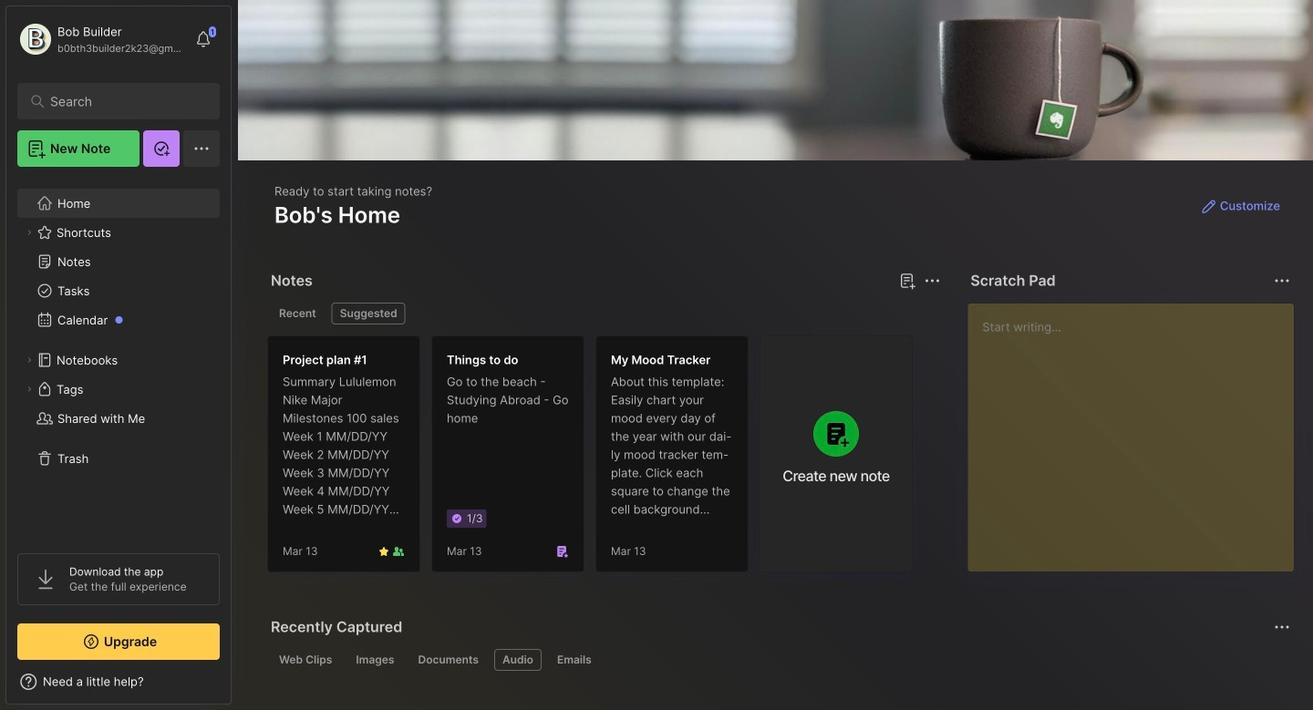Task type: vqa. For each thing, say whether or not it's contained in the screenshot.
More actions image
yes



Task type: describe. For each thing, give the bounding box(es) containing it.
1 tab list from the top
[[271, 303, 938, 325]]

2 more actions field from the left
[[1270, 268, 1295, 294]]

2 tab list from the top
[[271, 649, 1288, 671]]

more actions image for first more actions "field"
[[922, 270, 943, 292]]

Search text field
[[50, 93, 196, 110]]

Start writing… text field
[[983, 304, 1293, 557]]

expand notebooks image
[[24, 355, 35, 366]]

Account field
[[17, 21, 186, 57]]

none search field inside main element
[[50, 90, 196, 112]]



Task type: locate. For each thing, give the bounding box(es) containing it.
1 more actions field from the left
[[920, 268, 945, 294]]

2 more actions image from the left
[[1271, 270, 1293, 292]]

expand tags image
[[24, 384, 35, 395]]

1 horizontal spatial more actions field
[[1270, 268, 1295, 294]]

1 vertical spatial tab list
[[271, 649, 1288, 671]]

more actions image
[[922, 270, 943, 292], [1271, 270, 1293, 292]]

tree
[[6, 178, 231, 537]]

WHAT'S NEW field
[[6, 668, 231, 697]]

0 horizontal spatial more actions field
[[920, 268, 945, 294]]

tree inside main element
[[6, 178, 231, 537]]

tab list
[[271, 303, 938, 325], [271, 649, 1288, 671]]

More actions field
[[920, 268, 945, 294], [1270, 268, 1295, 294]]

0 horizontal spatial more actions image
[[922, 270, 943, 292]]

1 more actions image from the left
[[922, 270, 943, 292]]

1 horizontal spatial more actions image
[[1271, 270, 1293, 292]]

row group
[[267, 336, 924, 584]]

tab
[[271, 303, 324, 325], [332, 303, 406, 325], [271, 649, 341, 671], [348, 649, 403, 671], [410, 649, 487, 671], [494, 649, 542, 671], [549, 649, 600, 671]]

0 vertical spatial tab list
[[271, 303, 938, 325]]

main element
[[0, 0, 237, 711]]

click to collapse image
[[230, 677, 244, 699]]

None search field
[[50, 90, 196, 112]]

more actions image for second more actions "field" from left
[[1271, 270, 1293, 292]]



